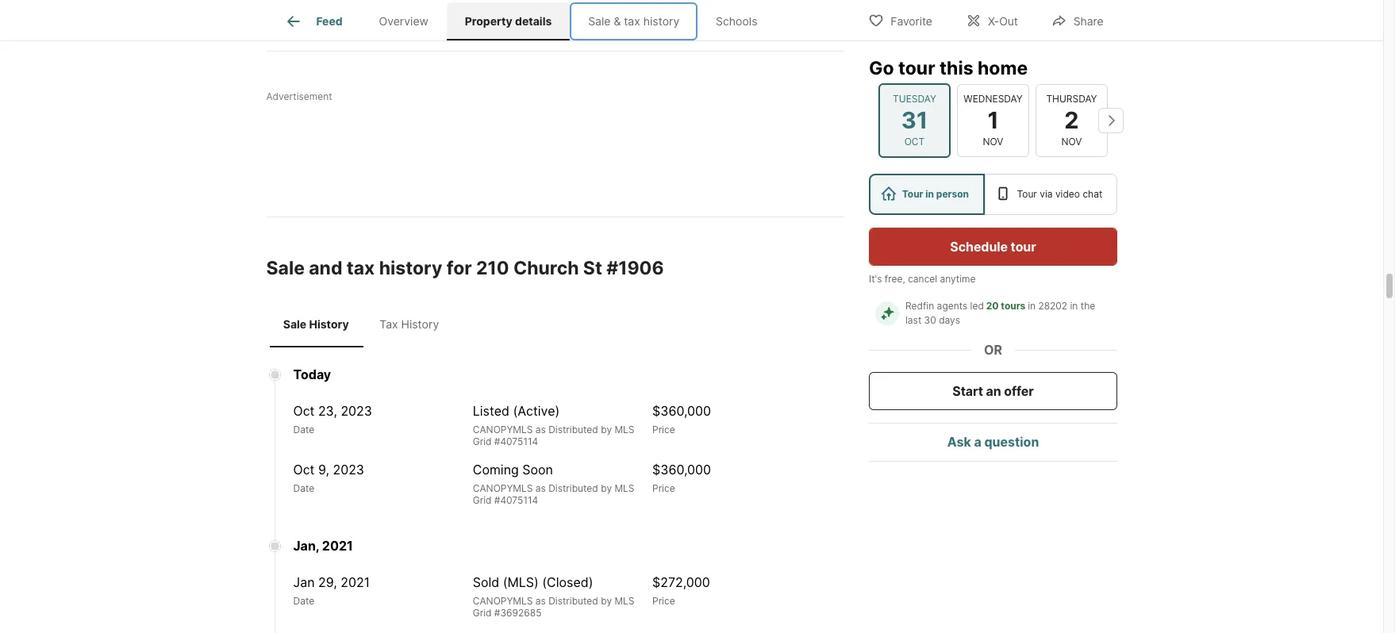 Task type: locate. For each thing, give the bounding box(es) containing it.
2 $360,000 from the top
[[652, 461, 711, 477]]

mls for soon
[[615, 482, 634, 494]]

tab list
[[266, 0, 788, 40], [266, 302, 459, 347]]

history inside tax history tab
[[401, 317, 439, 331]]

2 distributed from the top
[[549, 482, 598, 494]]

1 #4075114 from the top
[[494, 435, 538, 447]]

schools tab
[[698, 2, 776, 40]]

the
[[1080, 300, 1095, 312]]

canopymls inside listed (active) canopymls as distributed by mls grid #4075114
[[473, 423, 533, 435]]

0 vertical spatial tour
[[898, 57, 935, 79]]

0 vertical spatial mls
[[615, 423, 634, 435]]

distributed down (active)
[[549, 423, 598, 435]]

210
[[476, 257, 509, 279]]

jan
[[293, 574, 315, 590]]

2023 right the '9,'
[[333, 461, 364, 477]]

3 as from the top
[[535, 595, 546, 607]]

tax inside tab
[[624, 14, 640, 28]]

0 vertical spatial date
[[293, 423, 314, 435]]

as inside listed (active) canopymls as distributed by mls grid #4075114
[[535, 423, 546, 435]]

1 tour from the left
[[902, 188, 923, 200]]

3 price from the top
[[652, 595, 675, 607]]

1 horizontal spatial history
[[401, 317, 439, 331]]

0 vertical spatial history
[[643, 14, 679, 28]]

2021 right 29,
[[341, 574, 370, 590]]

oct 9, 2023 date
[[293, 461, 364, 494]]

tax
[[624, 14, 640, 28], [347, 257, 375, 279]]

1 $360,000 price from the top
[[652, 403, 711, 435]]

canopymls down the listed
[[473, 423, 533, 435]]

canopymls inside the sold (mls) (closed) canopymls as distributed by mls grid #3692685
[[473, 595, 533, 607]]

0 horizontal spatial tour
[[898, 57, 935, 79]]

$360,000
[[652, 403, 711, 419], [652, 461, 711, 477]]

#4075114
[[494, 435, 538, 447], [494, 494, 538, 506]]

1 grid from the top
[[473, 435, 492, 447]]

tour via video chat option
[[984, 174, 1117, 215]]

1 vertical spatial oct
[[293, 403, 315, 419]]

2023 right 23,
[[341, 403, 372, 419]]

2021
[[322, 538, 353, 554], [341, 574, 370, 590]]

1 nov from the left
[[982, 136, 1003, 148]]

wednesday 1 nov
[[963, 93, 1022, 148]]

1 price from the top
[[652, 423, 675, 435]]

oct
[[904, 136, 924, 148], [293, 403, 315, 419], [293, 461, 315, 477]]

1 vertical spatial sale
[[266, 257, 305, 279]]

tour for tour via video chat
[[1017, 188, 1037, 200]]

None button
[[878, 83, 950, 158], [957, 84, 1029, 157], [1035, 84, 1107, 157], [878, 83, 950, 158], [957, 84, 1029, 157], [1035, 84, 1107, 157]]

listed
[[473, 403, 509, 419]]

#4075114 up coming
[[494, 435, 538, 447]]

2 vertical spatial price
[[652, 595, 675, 607]]

grid down sold
[[473, 607, 492, 619]]

distributed inside listed (active) canopymls as distributed by mls grid #4075114
[[549, 423, 598, 435]]

2 #4075114 from the top
[[494, 494, 538, 506]]

history left for
[[379, 257, 442, 279]]

0 vertical spatial 2021
[[322, 538, 353, 554]]

1 tab list from the top
[[266, 0, 788, 40]]

oct left 23,
[[293, 403, 315, 419]]

tax right and
[[347, 257, 375, 279]]

sale inside tab
[[588, 14, 611, 28]]

2 $360,000 price from the top
[[652, 461, 711, 494]]

redfin agents led 20 tours in 28202
[[905, 300, 1067, 312]]

#4075114 inside listed (active) canopymls as distributed by mls grid #4075114
[[494, 435, 538, 447]]

date up oct 9, 2023 date
[[293, 423, 314, 435]]

distributed inside the sold (mls) (closed) canopymls as distributed by mls grid #3692685
[[549, 595, 598, 607]]

2 nov from the left
[[1061, 136, 1082, 148]]

distributed for (active)
[[549, 423, 598, 435]]

#4075114 inside the coming soon canopymls as distributed by mls grid #4075114
[[494, 494, 538, 506]]

2 horizontal spatial in
[[1070, 300, 1078, 312]]

as down the soon
[[535, 482, 546, 494]]

nov for 2
[[1061, 136, 1082, 148]]

agents
[[936, 300, 967, 312]]

tour for go
[[898, 57, 935, 79]]

tax right &
[[624, 14, 640, 28]]

sale inside tab
[[283, 317, 306, 331]]

tour up tuesday
[[898, 57, 935, 79]]

2 vertical spatial sale
[[283, 317, 306, 331]]

0 horizontal spatial history
[[379, 257, 442, 279]]

tour left person
[[902, 188, 923, 200]]

history up today
[[309, 317, 349, 331]]

in inside in the last 30 days
[[1070, 300, 1078, 312]]

by for (active)
[[601, 423, 612, 435]]

history right tax
[[401, 317, 439, 331]]

oct inside oct 23, 2023 date
[[293, 403, 315, 419]]

price inside $272,000 price
[[652, 595, 675, 607]]

nov for 1
[[982, 136, 1003, 148]]

1 vertical spatial 2023
[[333, 461, 364, 477]]

grid up coming
[[473, 435, 492, 447]]

as inside the coming soon canopymls as distributed by mls grid #4075114
[[535, 482, 546, 494]]

2 tour from the left
[[1017, 188, 1037, 200]]

tab list containing sale history
[[266, 302, 459, 347]]

2 vertical spatial as
[[535, 595, 546, 607]]

$360,000 for coming soon
[[652, 461, 711, 477]]

feed
[[316, 14, 343, 28]]

1 vertical spatial distributed
[[549, 482, 598, 494]]

sale left and
[[266, 257, 305, 279]]

0 horizontal spatial nov
[[982, 136, 1003, 148]]

28202
[[1038, 300, 1067, 312]]

2 tab list from the top
[[266, 302, 459, 347]]

3 date from the top
[[293, 595, 314, 607]]

3 distributed from the top
[[549, 595, 598, 607]]

next image
[[1098, 108, 1123, 133]]

#4075114 for (active)
[[494, 435, 538, 447]]

1 vertical spatial price
[[652, 482, 675, 494]]

$360,000 for listed (active)
[[652, 403, 711, 419]]

property details tab
[[447, 2, 570, 40]]

0 vertical spatial tab list
[[266, 0, 788, 40]]

0 vertical spatial tax
[[624, 14, 640, 28]]

anytime
[[940, 273, 975, 285]]

(active)
[[513, 403, 560, 419]]

tour inside button
[[1010, 239, 1036, 255]]

out
[[999, 14, 1018, 27]]

0 horizontal spatial tour
[[902, 188, 923, 200]]

2 vertical spatial canopymls
[[473, 595, 533, 607]]

distributed down (closed)
[[549, 595, 598, 607]]

date up jan,
[[293, 482, 314, 494]]

date inside oct 23, 2023 date
[[293, 423, 314, 435]]

in left the
[[1070, 300, 1078, 312]]

sold
[[473, 574, 499, 590]]

mls inside the coming soon canopymls as distributed by mls grid #4075114
[[615, 482, 634, 494]]

0 vertical spatial as
[[535, 423, 546, 435]]

1 as from the top
[[535, 423, 546, 435]]

history right &
[[643, 14, 679, 28]]

oct left the '9,'
[[293, 461, 315, 477]]

date inside jan 29, 2021 date
[[293, 595, 314, 607]]

1 horizontal spatial in
[[1027, 300, 1035, 312]]

mls inside listed (active) canopymls as distributed by mls grid #4075114
[[615, 423, 634, 435]]

2 by from the top
[[601, 482, 612, 494]]

nov
[[982, 136, 1003, 148], [1061, 136, 1082, 148]]

history
[[643, 14, 679, 28], [379, 257, 442, 279]]

cancel
[[908, 273, 937, 285]]

x-
[[988, 14, 999, 27]]

2 price from the top
[[652, 482, 675, 494]]

grid inside listed (active) canopymls as distributed by mls grid #4075114
[[473, 435, 492, 447]]

1 horizontal spatial nov
[[1061, 136, 1082, 148]]

oct inside oct 9, 2023 date
[[293, 461, 315, 477]]

date inside oct 9, 2023 date
[[293, 482, 314, 494]]

as down (active)
[[535, 423, 546, 435]]

$360,000 price
[[652, 403, 711, 435], [652, 461, 711, 494]]

1 horizontal spatial tour
[[1017, 188, 1037, 200]]

ask a question
[[947, 434, 1039, 450]]

2 as from the top
[[535, 482, 546, 494]]

by for soon
[[601, 482, 612, 494]]

history inside tab
[[643, 14, 679, 28]]

tour left via
[[1017, 188, 1037, 200]]

sale & tax history
[[588, 14, 679, 28]]

2 vertical spatial grid
[[473, 607, 492, 619]]

2 grid from the top
[[473, 494, 492, 506]]

mls
[[615, 423, 634, 435], [615, 482, 634, 494], [615, 595, 634, 607]]

2 vertical spatial by
[[601, 595, 612, 607]]

sale for sale and tax history for 210 church st #1906
[[266, 257, 305, 279]]

1 vertical spatial tax
[[347, 257, 375, 279]]

tour via video chat
[[1017, 188, 1102, 200]]

3 mls from the top
[[615, 595, 634, 607]]

1 horizontal spatial history
[[643, 14, 679, 28]]

1 vertical spatial mls
[[615, 482, 634, 494]]

history for sale history
[[309, 317, 349, 331]]

0 horizontal spatial in
[[925, 188, 934, 200]]

sale for sale & tax history
[[588, 14, 611, 28]]

1 vertical spatial by
[[601, 482, 612, 494]]

3 by from the top
[[601, 595, 612, 607]]

grid inside the coming soon canopymls as distributed by mls grid #4075114
[[473, 494, 492, 506]]

list box
[[869, 174, 1117, 215]]

1 vertical spatial tab list
[[266, 302, 459, 347]]

2023 for oct 9, 2023
[[333, 461, 364, 477]]

2023
[[341, 403, 372, 419], [333, 461, 364, 477]]

2023 inside oct 23, 2023 date
[[341, 403, 372, 419]]

price
[[652, 423, 675, 435], [652, 482, 675, 494], [652, 595, 675, 607]]

2 vertical spatial distributed
[[549, 595, 598, 607]]

0 vertical spatial canopymls
[[473, 423, 533, 435]]

sale & tax history tab
[[570, 2, 698, 40]]

grid down coming
[[473, 494, 492, 506]]

oct 23, 2023 date
[[293, 403, 372, 435]]

jan, 2021
[[293, 538, 353, 554]]

in right tours
[[1027, 300, 1035, 312]]

0 vertical spatial $360,000 price
[[652, 403, 711, 435]]

2021 right jan,
[[322, 538, 353, 554]]

nov inside thursday 2 nov
[[1061, 136, 1082, 148]]

0 vertical spatial price
[[652, 423, 675, 435]]

2 vertical spatial date
[[293, 595, 314, 607]]

thursday
[[1046, 93, 1097, 105]]

in left person
[[925, 188, 934, 200]]

2 vertical spatial mls
[[615, 595, 634, 607]]

0 vertical spatial grid
[[473, 435, 492, 447]]

property details
[[465, 14, 552, 28]]

in
[[925, 188, 934, 200], [1027, 300, 1035, 312], [1070, 300, 1078, 312]]

2 date from the top
[[293, 482, 314, 494]]

nov down 2
[[1061, 136, 1082, 148]]

sale left &
[[588, 14, 611, 28]]

canopymls
[[473, 423, 533, 435], [473, 482, 533, 494], [473, 595, 533, 607]]

1 vertical spatial as
[[535, 482, 546, 494]]

sale up today
[[283, 317, 306, 331]]

1 by from the top
[[601, 423, 612, 435]]

by
[[601, 423, 612, 435], [601, 482, 612, 494], [601, 595, 612, 607]]

2 history from the left
[[401, 317, 439, 331]]

oct down 31
[[904, 136, 924, 148]]

nov inside wednesday 1 nov
[[982, 136, 1003, 148]]

as down (mls) in the bottom left of the page
[[535, 595, 546, 607]]

church
[[513, 257, 579, 279]]

date
[[293, 423, 314, 435], [293, 482, 314, 494], [293, 595, 314, 607]]

video
[[1055, 188, 1080, 200]]

0 vertical spatial 2023
[[341, 403, 372, 419]]

start an offer
[[952, 383, 1033, 399]]

date down jan
[[293, 595, 314, 607]]

sale for sale history
[[283, 317, 306, 331]]

0 vertical spatial oct
[[904, 136, 924, 148]]

0 horizontal spatial history
[[309, 317, 349, 331]]

1 horizontal spatial tour
[[1010, 239, 1036, 255]]

tax history tab
[[363, 305, 456, 344]]

distributed down the soon
[[549, 482, 598, 494]]

2 canopymls from the top
[[473, 482, 533, 494]]

by inside the coming soon canopymls as distributed by mls grid #4075114
[[601, 482, 612, 494]]

canopymls down sold
[[473, 595, 533, 607]]

soon
[[522, 461, 553, 477]]

1 mls from the top
[[615, 423, 634, 435]]

tax for &
[[624, 14, 640, 28]]

tuesday
[[892, 93, 936, 105]]

schedule tour button
[[869, 228, 1117, 266]]

0 vertical spatial $360,000
[[652, 403, 711, 419]]

1 distributed from the top
[[549, 423, 598, 435]]

oct inside tuesday 31 oct
[[904, 136, 924, 148]]

1 vertical spatial canopymls
[[473, 482, 533, 494]]

listed (active) canopymls as distributed by mls grid #4075114
[[473, 403, 634, 447]]

thursday 2 nov
[[1046, 93, 1097, 148]]

oct for listed (active)
[[293, 403, 315, 419]]

2
[[1064, 106, 1079, 134]]

0 vertical spatial distributed
[[549, 423, 598, 435]]

date for oct 23, 2023
[[293, 423, 314, 435]]

#4075114 for soon
[[494, 494, 538, 506]]

1 vertical spatial $360,000 price
[[652, 461, 711, 494]]

0 vertical spatial by
[[601, 423, 612, 435]]

price for sold (mls) (closed)
[[652, 595, 675, 607]]

3 grid from the top
[[473, 607, 492, 619]]

1 vertical spatial history
[[379, 257, 442, 279]]

by inside listed (active) canopymls as distributed by mls grid #4075114
[[601, 423, 612, 435]]

as
[[535, 423, 546, 435], [535, 482, 546, 494], [535, 595, 546, 607]]

0 horizontal spatial tax
[[347, 257, 375, 279]]

canopymls inside the coming soon canopymls as distributed by mls grid #4075114
[[473, 482, 533, 494]]

tax
[[380, 317, 398, 331]]

0 vertical spatial sale
[[588, 14, 611, 28]]

1 vertical spatial tour
[[1010, 239, 1036, 255]]

2023 inside oct 9, 2023 date
[[333, 461, 364, 477]]

0 vertical spatial #4075114
[[494, 435, 538, 447]]

tour
[[902, 188, 923, 200], [1017, 188, 1037, 200]]

history
[[309, 317, 349, 331], [401, 317, 439, 331]]

2 mls from the top
[[615, 482, 634, 494]]

sale history tab
[[269, 305, 363, 344]]

1 vertical spatial 2021
[[341, 574, 370, 590]]

as for soon
[[535, 482, 546, 494]]

$360,000 price for soon
[[652, 461, 711, 494]]

as for (active)
[[535, 423, 546, 435]]

$360,000 price for (active)
[[652, 403, 711, 435]]

1 $360,000 from the top
[[652, 403, 711, 419]]

mls for (active)
[[615, 423, 634, 435]]

led
[[970, 300, 984, 312]]

distributed
[[549, 423, 598, 435], [549, 482, 598, 494], [549, 595, 598, 607]]

1 history from the left
[[309, 317, 349, 331]]

2 vertical spatial oct
[[293, 461, 315, 477]]

1 vertical spatial $360,000
[[652, 461, 711, 477]]

offer
[[1004, 383, 1033, 399]]

1 vertical spatial grid
[[473, 494, 492, 506]]

canopymls down coming
[[473, 482, 533, 494]]

feed link
[[284, 12, 343, 31]]

1 canopymls from the top
[[473, 423, 533, 435]]

1 vertical spatial date
[[293, 482, 314, 494]]

#4075114 down coming
[[494, 494, 538, 506]]

tour right the schedule
[[1010, 239, 1036, 255]]

free,
[[884, 273, 905, 285]]

history inside sale history tab
[[309, 317, 349, 331]]

distributed inside the coming soon canopymls as distributed by mls grid #4075114
[[549, 482, 598, 494]]

history for &
[[643, 14, 679, 28]]

1 vertical spatial #4075114
[[494, 494, 538, 506]]

property
[[465, 14, 512, 28]]

2023 for oct 23, 2023
[[341, 403, 372, 419]]

1 horizontal spatial tax
[[624, 14, 640, 28]]

3 canopymls from the top
[[473, 595, 533, 607]]

nov down 1
[[982, 136, 1003, 148]]

1 date from the top
[[293, 423, 314, 435]]



Task type: vqa. For each thing, say whether or not it's contained in the screenshot.
250K
no



Task type: describe. For each thing, give the bounding box(es) containing it.
price for listed (active)
[[652, 423, 675, 435]]

start an offer button
[[869, 372, 1117, 410]]

mls inside the sold (mls) (closed) canopymls as distributed by mls grid #3692685
[[615, 595, 634, 607]]

coming soon canopymls as distributed by mls grid #4075114
[[473, 461, 634, 506]]

grid inside the sold (mls) (closed) canopymls as distributed by mls grid #3692685
[[473, 607, 492, 619]]

30
[[924, 314, 936, 326]]

tab list containing feed
[[266, 0, 788, 40]]

via
[[1039, 188, 1052, 200]]

advertisement
[[266, 90, 332, 102]]

tax history
[[380, 317, 439, 331]]

st
[[583, 257, 602, 279]]

overview
[[379, 14, 428, 28]]

tuesday 31 oct
[[892, 93, 936, 148]]

date for jan 29, 2021
[[293, 595, 314, 607]]

grid for listed
[[473, 435, 492, 447]]

tour for tour in person
[[902, 188, 923, 200]]

go tour this home
[[869, 57, 1027, 79]]

schedule
[[950, 239, 1007, 255]]

tour in person
[[902, 188, 969, 200]]

history for and
[[379, 257, 442, 279]]

oct for coming soon
[[293, 461, 315, 477]]

schedule tour
[[950, 239, 1036, 255]]

23,
[[318, 403, 337, 419]]

&
[[614, 14, 621, 28]]

last
[[905, 314, 921, 326]]

price for coming soon
[[652, 482, 675, 494]]

question
[[984, 434, 1039, 450]]

canopymls for listed
[[473, 423, 533, 435]]

list box containing tour in person
[[869, 174, 1117, 215]]

favorite button
[[855, 4, 946, 36]]

ask
[[947, 434, 971, 450]]

start
[[952, 383, 983, 399]]

31
[[901, 106, 927, 134]]

by inside the sold (mls) (closed) canopymls as distributed by mls grid #3692685
[[601, 595, 612, 607]]

2021 inside jan 29, 2021 date
[[341, 574, 370, 590]]

$272,000
[[652, 574, 710, 590]]

#1906
[[606, 257, 664, 279]]

distributed for soon
[[549, 482, 598, 494]]

and
[[309, 257, 342, 279]]

this
[[939, 57, 973, 79]]

home
[[977, 57, 1027, 79]]

it's free, cancel anytime
[[869, 273, 975, 285]]

9,
[[318, 461, 329, 477]]

coming
[[473, 461, 519, 477]]

wednesday
[[963, 93, 1022, 105]]

in the last 30 days
[[905, 300, 1098, 326]]

jan 29, 2021 date
[[293, 574, 370, 607]]

$272,000 price
[[652, 574, 710, 607]]

tours
[[1001, 300, 1025, 312]]

history for tax history
[[401, 317, 439, 331]]

sold (mls) (closed) canopymls as distributed by mls grid #3692685
[[473, 574, 634, 619]]

sale history
[[283, 317, 349, 331]]

chat
[[1082, 188, 1102, 200]]

overview tab
[[361, 2, 447, 40]]

a
[[974, 434, 981, 450]]

1
[[987, 106, 998, 134]]

days
[[938, 314, 960, 326]]

an
[[986, 383, 1001, 399]]

go
[[869, 57, 894, 79]]

tour in person option
[[869, 174, 984, 215]]

(mls)
[[503, 574, 539, 590]]

canopymls for coming
[[473, 482, 533, 494]]

tax for and
[[347, 257, 375, 279]]

share button
[[1038, 4, 1117, 36]]

sale and tax history for 210 church st #1906
[[266, 257, 664, 279]]

20
[[986, 300, 998, 312]]

today
[[293, 366, 331, 382]]

redfin
[[905, 300, 934, 312]]

#3692685
[[494, 607, 542, 619]]

29,
[[318, 574, 337, 590]]

date for oct 9, 2023
[[293, 482, 314, 494]]

jan,
[[293, 538, 319, 554]]

ask a question link
[[947, 434, 1039, 450]]

details
[[515, 14, 552, 28]]

it's
[[869, 273, 882, 285]]

for
[[447, 257, 472, 279]]

tour for schedule
[[1010, 239, 1036, 255]]

favorite
[[891, 14, 932, 27]]

person
[[936, 188, 969, 200]]

(closed)
[[542, 574, 593, 590]]

schools
[[716, 14, 757, 28]]

x-out
[[988, 14, 1018, 27]]

grid for coming
[[473, 494, 492, 506]]

as inside the sold (mls) (closed) canopymls as distributed by mls grid #3692685
[[535, 595, 546, 607]]

share
[[1073, 14, 1103, 27]]

x-out button
[[952, 4, 1031, 36]]

or
[[984, 342, 1002, 358]]

in inside option
[[925, 188, 934, 200]]



